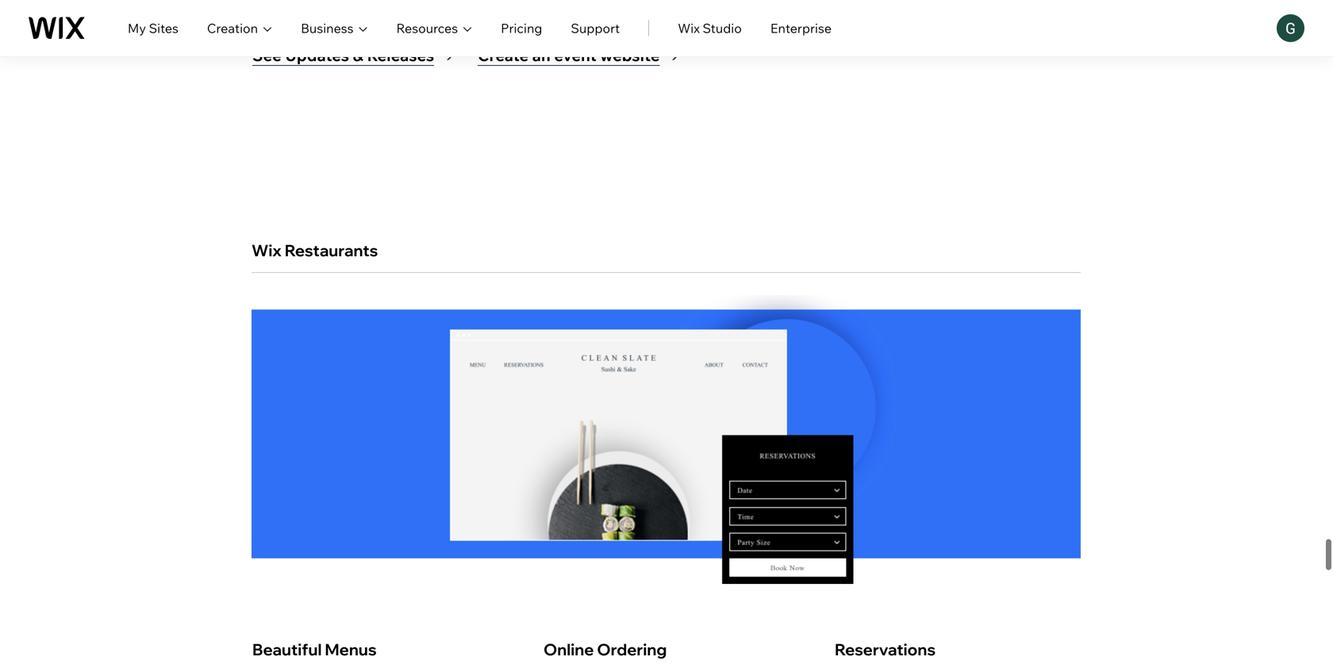 Task type: vqa. For each thing, say whether or not it's contained in the screenshot.
the Beautiful Menus on the left bottom
yes



Task type: describe. For each thing, give the bounding box(es) containing it.
see updates & releases
[[252, 45, 434, 65]]

an
[[532, 45, 551, 65]]

pricing
[[501, 20, 542, 36]]

updates
[[285, 45, 349, 65]]

enterprise link
[[770, 19, 832, 38]]

menus
[[325, 639, 377, 659]]

business
[[301, 20, 354, 36]]

wix studio link
[[678, 19, 742, 38]]

&
[[353, 45, 363, 65]]

create
[[478, 45, 529, 65]]

wix studio
[[678, 20, 742, 36]]

my
[[128, 20, 146, 36]]

event
[[554, 45, 597, 65]]

pricing link
[[501, 19, 542, 38]]

create an event website link
[[478, 44, 678, 67]]

wix for wix restaurants
[[252, 240, 282, 260]]

see
[[252, 45, 281, 65]]

my sites
[[128, 20, 178, 36]]

sites
[[149, 20, 178, 36]]

website
[[600, 45, 660, 65]]

beautiful
[[252, 639, 322, 659]]



Task type: locate. For each thing, give the bounding box(es) containing it.
wix restaurants
[[252, 240, 378, 260]]

0 vertical spatial wix
[[678, 20, 700, 36]]

wix for wix studio
[[678, 20, 700, 36]]

online
[[544, 639, 594, 659]]

beautiful menus
[[252, 639, 377, 659]]

support
[[571, 20, 620, 36]]

ordering
[[597, 639, 667, 659]]

creation button
[[207, 19, 272, 38]]

restaurants
[[285, 240, 378, 260]]

create an event website
[[478, 45, 660, 65]]

0 horizontal spatial wix
[[252, 240, 282, 260]]

profile image image
[[1277, 14, 1305, 42]]

creation
[[207, 20, 258, 36]]

support link
[[571, 19, 620, 38]]

wix left studio
[[678, 20, 700, 36]]

see updates & releases link
[[252, 44, 453, 67]]

resources button
[[396, 19, 472, 38]]

business button
[[301, 19, 368, 38]]

enterprise
[[770, 20, 832, 36]]

list
[[252, 600, 1077, 672]]

resources
[[396, 20, 458, 36]]

releases
[[367, 45, 434, 65]]

online ordering
[[544, 639, 667, 659]]

studio
[[703, 20, 742, 36]]

reservations
[[835, 639, 936, 659]]

sushi restaurant website called clean slate image
[[252, 295, 1081, 584], [820, 356, 983, 482]]

my sites link
[[128, 19, 178, 38]]

wix inside the wix studio link
[[678, 20, 700, 36]]

wix left restaurants
[[252, 240, 282, 260]]

1 vertical spatial wix
[[252, 240, 282, 260]]

1 horizontal spatial wix
[[678, 20, 700, 36]]

wix
[[678, 20, 700, 36], [252, 240, 282, 260]]

list containing beautiful menus
[[252, 600, 1077, 672]]



